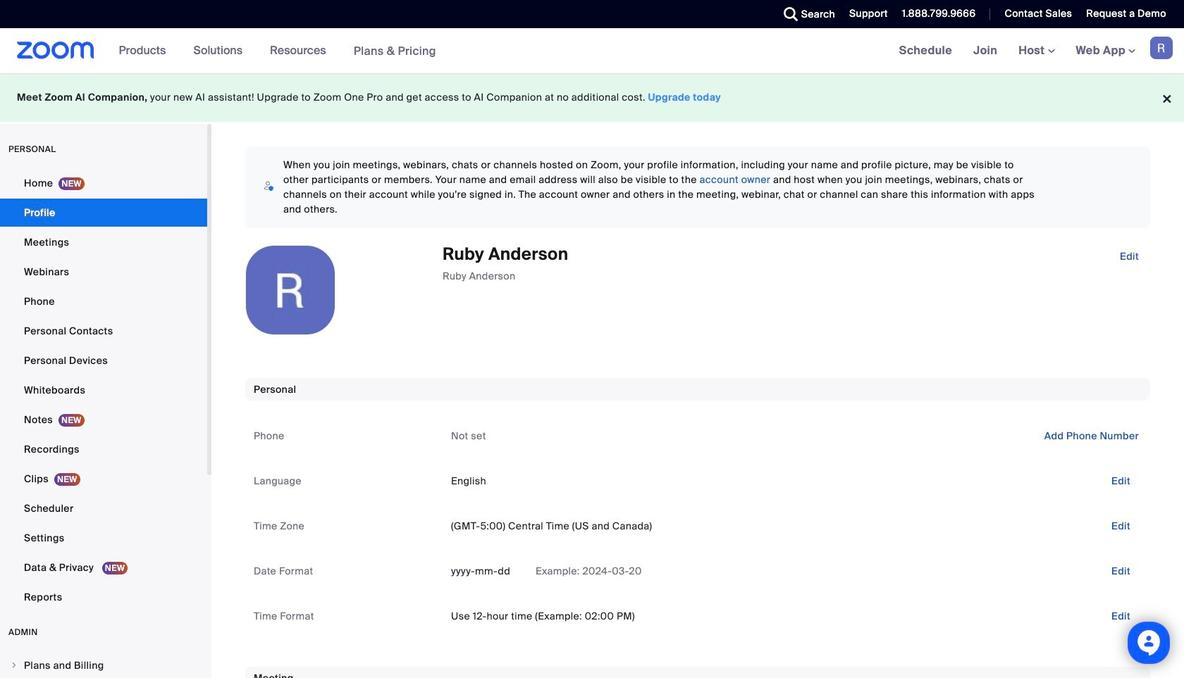 Task type: locate. For each thing, give the bounding box(es) containing it.
personal menu menu
[[0, 169, 207, 613]]

user photo image
[[246, 246, 335, 335]]

profile picture image
[[1151, 37, 1173, 59]]

menu item
[[0, 653, 207, 679]]

product information navigation
[[108, 28, 447, 74]]

edit user photo image
[[279, 284, 302, 297]]

meetings navigation
[[889, 28, 1184, 74]]

footer
[[0, 73, 1184, 122]]

banner
[[0, 28, 1184, 74]]

zoom logo image
[[17, 42, 94, 59]]



Task type: describe. For each thing, give the bounding box(es) containing it.
right image
[[10, 662, 18, 671]]



Task type: vqa. For each thing, say whether or not it's contained in the screenshot.
Zoom Logo
yes



